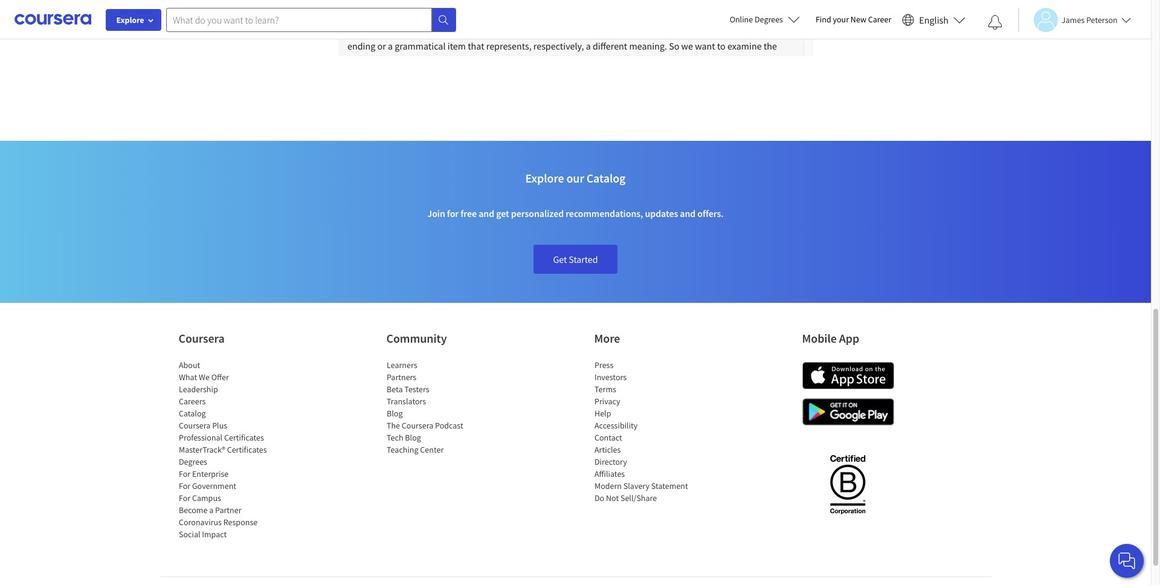 Task type: describe. For each thing, give the bounding box(es) containing it.
testers
[[404, 384, 429, 395]]

0 vertical spatial blog
[[387, 408, 403, 419]]

we
[[199, 372, 209, 383]]

about link
[[179, 360, 200, 370]]

beta
[[387, 384, 403, 395]]

translators link
[[387, 396, 426, 407]]

updates
[[645, 207, 678, 219]]

career
[[869, 14, 892, 25]]

personalized
[[511, 207, 564, 219]]

investors
[[595, 372, 627, 383]]

terms link
[[595, 384, 616, 395]]

learners partners beta testers translators blog the coursera podcast tech blog teaching center
[[387, 360, 463, 455]]

list for community
[[387, 359, 489, 456]]

coronavirus
[[179, 517, 222, 528]]

privacy link
[[595, 396, 620, 407]]

partner
[[215, 505, 241, 516]]

investors link
[[595, 372, 627, 383]]

center
[[420, 444, 444, 455]]

leadership link
[[179, 384, 218, 395]]

learners
[[387, 360, 417, 370]]

beta testers link
[[387, 384, 429, 395]]

catalog inside about what we offer leadership careers catalog coursera plus professional certificates mastertrack® certificates degrees for enterprise for government for campus become a partner coronavirus response social impact
[[179, 408, 206, 419]]

terms
[[595, 384, 616, 395]]

chat with us image
[[1118, 551, 1137, 571]]

new
[[851, 14, 867, 25]]

your
[[833, 14, 849, 25]]

plus
[[212, 420, 227, 431]]

contact
[[595, 432, 622, 443]]

mastertrack® certificates link
[[179, 444, 267, 455]]

partners link
[[387, 372, 416, 383]]

community
[[387, 331, 447, 346]]

about
[[179, 360, 200, 370]]

for enterprise link
[[179, 468, 228, 479]]

do
[[595, 493, 604, 503]]

offers.
[[698, 207, 724, 219]]

online degrees button
[[720, 6, 810, 33]]

get started
[[553, 253, 598, 265]]

explore our catalog
[[526, 170, 626, 185]]

modern slavery statement link
[[595, 480, 688, 491]]

list for more
[[595, 359, 697, 504]]

become a partner link
[[179, 505, 241, 516]]

press investors terms privacy help accessibility contact articles directory affiliates modern slavery statement do not sell/share
[[595, 360, 688, 503]]

do not sell/share link
[[595, 493, 657, 503]]

contact link
[[595, 432, 622, 443]]

coronavirus response link
[[179, 517, 257, 528]]

enterprise
[[192, 468, 228, 479]]

what we offer link
[[179, 372, 229, 383]]

2 for from the top
[[179, 480, 190, 491]]

modern
[[595, 480, 622, 491]]

professional certificates link
[[179, 432, 264, 443]]

privacy
[[595, 396, 620, 407]]

careers link
[[179, 396, 205, 407]]

coursera for about what we offer leadership careers catalog coursera plus professional certificates mastertrack® certificates degrees for enterprise for government for campus become a partner coronavirus response social impact
[[179, 420, 210, 431]]

impact
[[202, 529, 227, 540]]

explore for explore
[[116, 15, 144, 25]]

get
[[553, 253, 567, 265]]

find your new career
[[816, 14, 892, 25]]

accessibility
[[595, 420, 638, 431]]

mobile app
[[802, 331, 860, 346]]

get
[[496, 207, 509, 219]]

logo of certified b corporation image
[[823, 448, 873, 520]]

accessibility link
[[595, 420, 638, 431]]

response
[[223, 517, 257, 528]]

not
[[606, 493, 619, 503]]

a
[[209, 505, 213, 516]]

explore for explore our catalog
[[526, 170, 564, 185]]

learners link
[[387, 360, 417, 370]]

articles
[[595, 444, 621, 455]]

1 horizontal spatial blog
[[405, 432, 421, 443]]

find
[[816, 14, 832, 25]]

catalog link
[[179, 408, 206, 419]]

articles link
[[595, 444, 621, 455]]



Task type: locate. For each thing, give the bounding box(es) containing it.
degrees inside about what we offer leadership careers catalog coursera plus professional certificates mastertrack® certificates degrees for enterprise for government for campus become a partner coronavirus response social impact
[[179, 456, 207, 467]]

join for free and get personalized recommendations, updates and offers.
[[428, 207, 724, 219]]

help
[[595, 408, 611, 419]]

social impact link
[[179, 529, 227, 540]]

list containing about
[[179, 359, 281, 540]]

free
[[461, 207, 477, 219]]

press
[[595, 360, 613, 370]]

sell/share
[[620, 493, 657, 503]]

0 vertical spatial for
[[179, 468, 190, 479]]

2 vertical spatial for
[[179, 493, 190, 503]]

and
[[479, 207, 495, 219], [680, 207, 696, 219]]

directory
[[595, 456, 627, 467]]

english
[[920, 14, 949, 26]]

join
[[428, 207, 445, 219]]

explore inside popup button
[[116, 15, 144, 25]]

1 vertical spatial catalog
[[179, 408, 206, 419]]

blog
[[387, 408, 403, 419], [405, 432, 421, 443]]

coursera
[[179, 331, 225, 346], [179, 420, 210, 431], [402, 420, 433, 431]]

0 horizontal spatial list
[[179, 359, 281, 540]]

1 and from the left
[[479, 207, 495, 219]]

certificates
[[224, 432, 264, 443], [227, 444, 267, 455]]

certificates up mastertrack® certificates link
[[224, 432, 264, 443]]

statement
[[651, 480, 688, 491]]

0 horizontal spatial explore
[[116, 15, 144, 25]]

1 horizontal spatial degrees
[[755, 14, 783, 25]]

degrees right the online
[[755, 14, 783, 25]]

certificates down professional certificates link
[[227, 444, 267, 455]]

get started button
[[534, 245, 618, 274]]

app
[[840, 331, 860, 346]]

careers
[[179, 396, 205, 407]]

coursera inside about what we offer leadership careers catalog coursera plus professional certificates mastertrack® certificates degrees for enterprise for government for campus become a partner coronavirus response social impact
[[179, 420, 210, 431]]

press link
[[595, 360, 613, 370]]

2 horizontal spatial list
[[595, 359, 697, 504]]

degrees inside online degrees dropdown button
[[755, 14, 783, 25]]

mastertrack®
[[179, 444, 225, 455]]

more
[[595, 331, 620, 346]]

1 vertical spatial blog
[[405, 432, 421, 443]]

1 vertical spatial explore
[[526, 170, 564, 185]]

started
[[569, 253, 598, 265]]

list containing press
[[595, 359, 697, 504]]

2 list from the left
[[387, 359, 489, 456]]

catalog
[[587, 170, 626, 185], [179, 408, 206, 419]]

for up become
[[179, 493, 190, 503]]

explore
[[116, 15, 144, 25], [526, 170, 564, 185]]

directory link
[[595, 456, 627, 467]]

for down degrees link on the left of page
[[179, 468, 190, 479]]

our
[[567, 170, 584, 185]]

list for coursera
[[179, 359, 281, 540]]

partners
[[387, 372, 416, 383]]

affiliates
[[595, 468, 625, 479]]

degrees
[[755, 14, 783, 25], [179, 456, 207, 467]]

james peterson button
[[1019, 8, 1132, 32]]

None search field
[[166, 8, 456, 32]]

podcast
[[435, 420, 463, 431]]

2 and from the left
[[680, 207, 696, 219]]

0 vertical spatial explore
[[116, 15, 144, 25]]

blog up the
[[387, 408, 403, 419]]

list containing learners
[[387, 359, 489, 456]]

professional
[[179, 432, 222, 443]]

coursera down catalog link
[[179, 420, 210, 431]]

what
[[179, 372, 197, 383]]

tech
[[387, 432, 403, 443]]

english button
[[898, 0, 971, 39]]

become
[[179, 505, 207, 516]]

0 horizontal spatial degrees
[[179, 456, 207, 467]]

online
[[730, 14, 753, 25]]

find your new career link
[[810, 12, 898, 27]]

and left get
[[479, 207, 495, 219]]

get it on google play image
[[802, 398, 894, 425]]

recommendations,
[[566, 207, 643, 219]]

slavery
[[623, 480, 650, 491]]

list
[[179, 359, 281, 540], [387, 359, 489, 456], [595, 359, 697, 504]]

catalog down careers link
[[179, 408, 206, 419]]

social
[[179, 529, 200, 540]]

for
[[179, 468, 190, 479], [179, 480, 190, 491], [179, 493, 190, 503]]

0 vertical spatial catalog
[[587, 170, 626, 185]]

teaching
[[387, 444, 418, 455]]

degrees down "mastertrack®"
[[179, 456, 207, 467]]

3 list from the left
[[595, 359, 697, 504]]

1 horizontal spatial list
[[387, 359, 489, 456]]

1 horizontal spatial and
[[680, 207, 696, 219]]

0 horizontal spatial catalog
[[179, 408, 206, 419]]

for up for campus link at the left bottom of the page
[[179, 480, 190, 491]]

1 vertical spatial certificates
[[227, 444, 267, 455]]

coursera up about link
[[179, 331, 225, 346]]

campus
[[192, 493, 221, 503]]

download on the app store image
[[802, 362, 894, 389]]

for government link
[[179, 480, 236, 491]]

1 list from the left
[[179, 359, 281, 540]]

coursera image
[[15, 10, 91, 29]]

the coursera podcast link
[[387, 420, 463, 431]]

peterson
[[1087, 14, 1118, 25]]

and left offers. at the right
[[680, 207, 696, 219]]

government
[[192, 480, 236, 491]]

coursera up tech blog link
[[402, 420, 433, 431]]

show notifications image
[[988, 15, 1003, 30]]

1 vertical spatial degrees
[[179, 456, 207, 467]]

for
[[447, 207, 459, 219]]

What do you want to learn? text field
[[166, 8, 432, 32]]

0 vertical spatial degrees
[[755, 14, 783, 25]]

blog up the teaching center link
[[405, 432, 421, 443]]

1 horizontal spatial explore
[[526, 170, 564, 185]]

3 for from the top
[[179, 493, 190, 503]]

1 vertical spatial for
[[179, 480, 190, 491]]

james
[[1062, 14, 1085, 25]]

tech blog link
[[387, 432, 421, 443]]

coursera for learners partners beta testers translators blog the coursera podcast tech blog teaching center
[[402, 420, 433, 431]]

teaching center link
[[387, 444, 444, 455]]

coursera inside learners partners beta testers translators blog the coursera podcast tech blog teaching center
[[402, 420, 433, 431]]

explore button
[[106, 9, 161, 31]]

0 vertical spatial certificates
[[224, 432, 264, 443]]

coursera plus link
[[179, 420, 227, 431]]

0 horizontal spatial blog
[[387, 408, 403, 419]]

the
[[387, 420, 400, 431]]

1 horizontal spatial catalog
[[587, 170, 626, 185]]

0 horizontal spatial and
[[479, 207, 495, 219]]

blog link
[[387, 408, 403, 419]]

offer
[[211, 372, 229, 383]]

about what we offer leadership careers catalog coursera plus professional certificates mastertrack® certificates degrees for enterprise for government for campus become a partner coronavirus response social impact
[[179, 360, 267, 540]]

leadership
[[179, 384, 218, 395]]

affiliates link
[[595, 468, 625, 479]]

catalog right "our"
[[587, 170, 626, 185]]

1 for from the top
[[179, 468, 190, 479]]

translators
[[387, 396, 426, 407]]



Task type: vqa. For each thing, say whether or not it's contained in the screenshot.
Apply now
no



